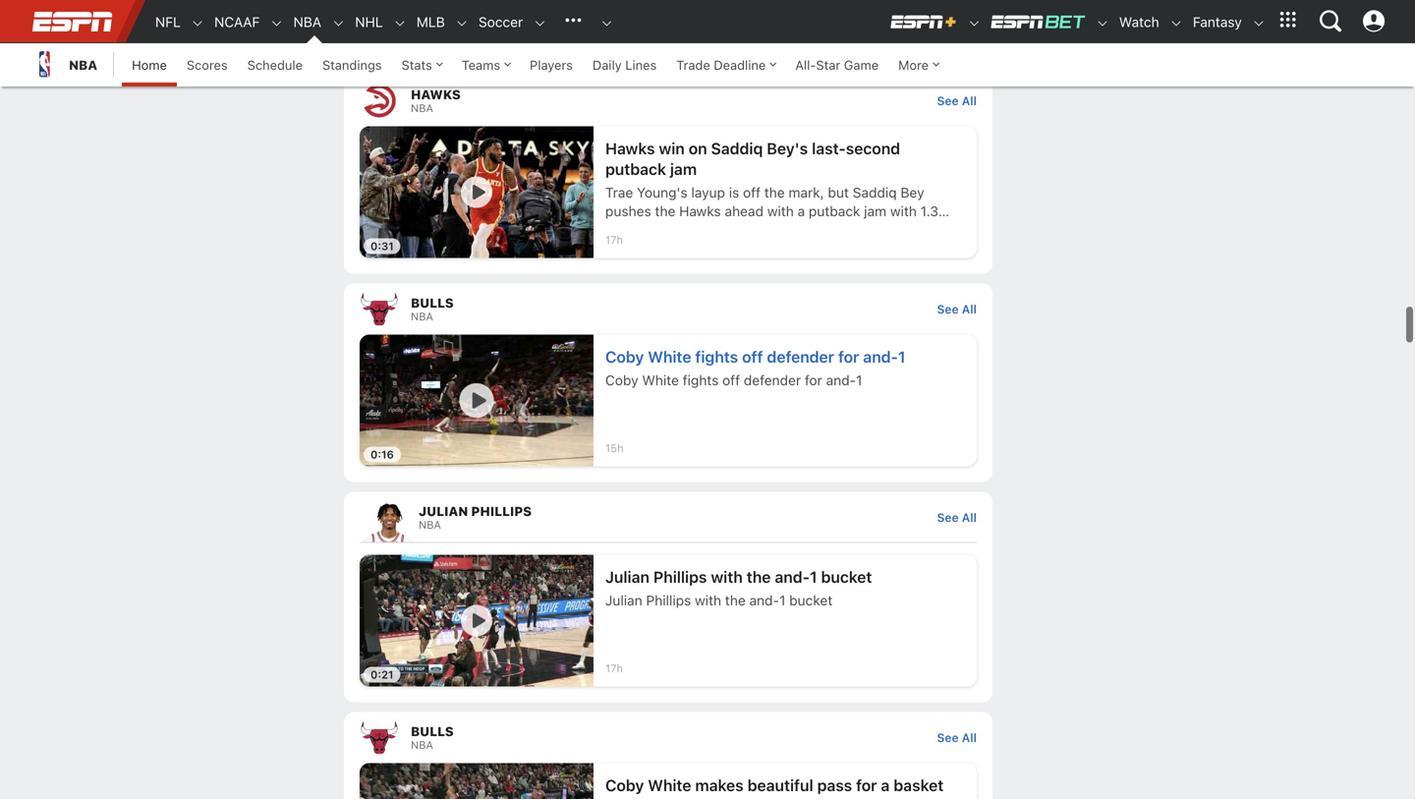 Task type: vqa. For each thing, say whether or not it's contained in the screenshot.
third See All 'link' from the bottom of the page
yes



Task type: locate. For each thing, give the bounding box(es) containing it.
1 horizontal spatial hawks
[[606, 139, 655, 158]]

0 vertical spatial defender
[[767, 347, 835, 366]]

more link
[[889, 43, 949, 87]]

julian phillips with the and-1 bucket julian phillips with the and-1 bucket
[[606, 568, 873, 608]]

nhl
[[355, 14, 383, 30]]

2 see all from the top
[[938, 302, 977, 316]]

0 horizontal spatial hawks
[[411, 87, 461, 102]]

and-
[[864, 347, 899, 366], [827, 372, 857, 388], [775, 568, 810, 586], [750, 592, 780, 608]]

bulls nba
[[411, 295, 454, 323], [411, 724, 454, 751]]

pushes
[[606, 203, 652, 219]]

white for fights
[[648, 347, 692, 366]]

2 vertical spatial for
[[857, 776, 878, 795]]

1 all from the top
[[962, 94, 977, 107]]

1 vertical spatial bulls
[[411, 724, 454, 739]]

bey's
[[767, 139, 808, 158]]

see for hawks win on saddiq bey's last-second putback jam
[[938, 94, 959, 107]]

17h inside the hawks win on saddiq bey's last-second putback jam trae young's layup is off the mark, but saddiq bey pushes the hawks ahead with a putback jam with 1.3 seconds left. 17h
[[606, 233, 623, 246]]

nba link up schedule
[[284, 1, 322, 43]]

hawks down layup
[[680, 203, 721, 219]]

julian inside julian phillips nba
[[419, 504, 468, 518]]

1 vertical spatial coby
[[606, 372, 639, 388]]

standings
[[322, 58, 382, 72]]

1
[[899, 347, 906, 366], [857, 372, 863, 388], [810, 568, 818, 586], [780, 592, 786, 608]]

1 vertical spatial phillips
[[654, 568, 707, 586]]

julian phillips nba
[[419, 504, 532, 531]]

phillips for with
[[654, 568, 707, 586]]

1 horizontal spatial saddiq
[[853, 184, 897, 200]]

20h link
[[360, 0, 977, 49]]

1 vertical spatial 17h
[[606, 662, 623, 675]]

saddiq
[[711, 139, 763, 158], [853, 184, 897, 200]]

see all for hawks win on saddiq bey's last-second putback jam
[[938, 94, 977, 107]]

0 vertical spatial a
[[798, 203, 805, 219]]

trae
[[606, 184, 634, 200]]

jam
[[671, 160, 697, 178], [865, 203, 887, 219]]

hawks left "win"
[[606, 139, 655, 158]]

0:16
[[371, 448, 394, 461]]

but
[[828, 184, 849, 200]]

0 horizontal spatial putback
[[606, 160, 667, 178]]

mark,
[[789, 184, 825, 200]]

nba
[[294, 14, 322, 30], [69, 58, 97, 72], [411, 102, 434, 114], [411, 310, 434, 323], [419, 518, 441, 531], [411, 739, 434, 751]]

is
[[729, 184, 740, 200]]

defender
[[767, 347, 835, 366], [744, 372, 801, 388]]

3 see from the top
[[938, 511, 959, 524]]

saddiq right but
[[853, 184, 897, 200]]

0 vertical spatial 17h
[[606, 233, 623, 246]]

game
[[844, 58, 879, 72]]

saddiq right on at the left top
[[711, 139, 763, 158]]

mlb link
[[407, 1, 445, 43]]

1 vertical spatial bulls nba
[[411, 724, 454, 751]]

17h
[[606, 233, 623, 246], [606, 662, 623, 675]]

0 vertical spatial phillips
[[471, 504, 532, 518]]

second
[[846, 139, 901, 158]]

0 horizontal spatial a
[[798, 203, 805, 219]]

3 see all link from the top
[[938, 511, 977, 524]]

see for coby white fights off defender for and-1
[[938, 302, 959, 316]]

jam down "win"
[[671, 160, 697, 178]]

ncaaf link
[[205, 1, 260, 43]]

a
[[798, 203, 805, 219], [881, 776, 890, 795]]

nfl
[[155, 14, 181, 30]]

phillips inside julian phillips nba
[[471, 504, 532, 518]]

nba link left home "link"
[[29, 43, 97, 87]]

1 coby from the top
[[606, 347, 644, 366]]

0 vertical spatial julian
[[419, 504, 468, 518]]

see
[[938, 94, 959, 107], [938, 302, 959, 316], [938, 511, 959, 524], [938, 731, 959, 745]]

ncaaf
[[214, 14, 260, 30]]

0 vertical spatial saddiq
[[711, 139, 763, 158]]

2 vertical spatial coby
[[606, 776, 644, 795]]

hawks for nba
[[411, 87, 461, 102]]

a left basket
[[881, 776, 890, 795]]

watch
[[1120, 14, 1160, 30]]

see all link
[[938, 94, 977, 107], [938, 302, 977, 316], [938, 511, 977, 524], [938, 731, 977, 745]]

a down mark,
[[798, 203, 805, 219]]

putback up trae at left
[[606, 160, 667, 178]]

0 vertical spatial off
[[743, 184, 761, 200]]

putback
[[606, 160, 667, 178], [809, 203, 861, 219]]

1 horizontal spatial a
[[881, 776, 890, 795]]

coby for coby white fights off defender for and-1 coby white fights off defender for and-1
[[606, 347, 644, 366]]

0 vertical spatial for
[[839, 347, 860, 366]]

ahead
[[725, 203, 764, 219]]

with
[[768, 203, 794, 219], [891, 203, 917, 219], [711, 568, 743, 586], [695, 592, 722, 608]]

3 all from the top
[[962, 511, 977, 524]]

nfl link
[[146, 1, 181, 43]]

players
[[530, 58, 573, 72]]

for for pass
[[857, 776, 878, 795]]

0 vertical spatial bulls
[[411, 295, 454, 310]]

julian for julian phillips with the and-1 bucket
[[606, 568, 650, 586]]

jam left 1.3
[[865, 203, 887, 219]]

julian for julian phillips
[[419, 504, 468, 518]]

1 vertical spatial defender
[[744, 372, 801, 388]]

hawks
[[411, 87, 461, 102], [606, 139, 655, 158], [680, 203, 721, 219]]

0 vertical spatial white
[[648, 347, 692, 366]]

2 vertical spatial white
[[648, 776, 692, 795]]

nba link
[[284, 1, 322, 43], [29, 43, 97, 87]]

1 vertical spatial a
[[881, 776, 890, 795]]

coby
[[606, 347, 644, 366], [606, 372, 639, 388], [606, 776, 644, 795]]

for
[[839, 347, 860, 366], [805, 372, 823, 388], [857, 776, 878, 795]]

soccer link
[[469, 1, 523, 43]]

julian
[[419, 504, 468, 518], [606, 568, 650, 586], [606, 592, 643, 608]]

1 horizontal spatial jam
[[865, 203, 887, 219]]

trade deadline link
[[667, 43, 786, 87]]

for for defender
[[839, 347, 860, 366]]

3 see all from the top
[[938, 511, 977, 524]]

phillips for nba
[[471, 504, 532, 518]]

1 vertical spatial hawks
[[606, 139, 655, 158]]

phillips
[[471, 504, 532, 518], [654, 568, 707, 586], [646, 592, 692, 608]]

white for makes
[[648, 776, 692, 795]]

3 coby from the top
[[606, 776, 644, 795]]

0:21
[[371, 668, 394, 681]]

0 vertical spatial jam
[[671, 160, 697, 178]]

trade
[[677, 58, 711, 72]]

see all link for coby white fights off defender for and-1
[[938, 302, 977, 316]]

1 bulls nba from the top
[[411, 295, 454, 323]]

all
[[962, 94, 977, 107], [962, 302, 977, 316], [962, 511, 977, 524], [962, 731, 977, 745]]

left.
[[663, 221, 688, 238]]

all for julian phillips with the and-1 bucket
[[962, 511, 977, 524]]

1 horizontal spatial nba link
[[284, 1, 322, 43]]

1 vertical spatial putback
[[809, 203, 861, 219]]

all for hawks win on saddiq bey's last-second putback jam
[[962, 94, 977, 107]]

0 vertical spatial bulls nba
[[411, 295, 454, 323]]

putback down but
[[809, 203, 861, 219]]

1 17h from the top
[[606, 233, 623, 246]]

coby for coby white makes beautiful pass for a basket
[[606, 776, 644, 795]]

schedule
[[247, 58, 303, 72]]

2 see from the top
[[938, 302, 959, 316]]

all-star game
[[796, 58, 879, 72]]

bulls
[[411, 295, 454, 310], [411, 724, 454, 739]]

daily lines link
[[583, 43, 667, 87]]

watch link
[[1110, 1, 1160, 43]]

2 all from the top
[[962, 302, 977, 316]]

stats link
[[392, 43, 452, 87]]

hawks down stats link
[[411, 87, 461, 102]]

0 vertical spatial hawks
[[411, 87, 461, 102]]

1 see all from the top
[[938, 94, 977, 107]]

see all
[[938, 94, 977, 107], [938, 302, 977, 316], [938, 511, 977, 524], [938, 731, 977, 745]]

4 all from the top
[[962, 731, 977, 745]]

all-
[[796, 58, 817, 72]]

schedule link
[[238, 43, 313, 87]]

fights
[[696, 347, 739, 366], [683, 372, 719, 388]]

mlb
[[417, 14, 445, 30]]

hawks nba
[[411, 87, 461, 114]]

4 see from the top
[[938, 731, 959, 745]]

nba image
[[29, 49, 59, 79]]

1.3
[[921, 203, 939, 219]]

2 horizontal spatial hawks
[[680, 203, 721, 219]]

off inside the hawks win on saddiq bey's last-second putback jam trae young's layup is off the mark, but saddiq bey pushes the hawks ahead with a putback jam with 1.3 seconds left. 17h
[[743, 184, 761, 200]]

see all for julian phillips with the and-1 bucket
[[938, 511, 977, 524]]

1 see all link from the top
[[938, 94, 977, 107]]

4 see all link from the top
[[938, 731, 977, 745]]

home link
[[122, 43, 177, 87]]

last-
[[812, 139, 846, 158]]

2 see all link from the top
[[938, 302, 977, 316]]

4 see all from the top
[[938, 731, 977, 745]]

1 vertical spatial julian
[[606, 568, 650, 586]]

off
[[743, 184, 761, 200], [742, 347, 764, 366], [723, 372, 740, 388]]

the
[[765, 184, 785, 200], [655, 203, 676, 219], [747, 568, 771, 586], [726, 592, 746, 608]]

0 vertical spatial coby
[[606, 347, 644, 366]]

lines
[[626, 58, 657, 72]]

pass
[[818, 776, 853, 795]]

see all for coby white fights off defender for and-1
[[938, 302, 977, 316]]

1 see from the top
[[938, 94, 959, 107]]

makes
[[696, 776, 744, 795]]

15h
[[606, 442, 624, 455]]

white
[[648, 347, 692, 366], [642, 372, 679, 388], [648, 776, 692, 795]]

1 vertical spatial bucket
[[790, 592, 833, 608]]



Task type: describe. For each thing, give the bounding box(es) containing it.
win
[[659, 139, 685, 158]]

coby white fights off defender for and-1 coby white fights off defender for and-1
[[606, 347, 906, 388]]

2 vertical spatial hawks
[[680, 203, 721, 219]]

1 vertical spatial fights
[[683, 372, 719, 388]]

players link
[[520, 43, 583, 87]]

bey
[[901, 184, 925, 200]]

a inside the hawks win on saddiq bey's last-second putback jam trae young's layup is off the mark, but saddiq bey pushes the hawks ahead with a putback jam with 1.3 seconds left. 17h
[[798, 203, 805, 219]]

hawks win on saddiq bey's last-second putback jam trae young's layup is off the mark, but saddiq bey pushes the hawks ahead with a putback jam with 1.3 seconds left. 17h
[[606, 139, 939, 246]]

scores
[[187, 58, 228, 72]]

2 vertical spatial julian
[[606, 592, 643, 608]]

young's
[[637, 184, 688, 200]]

daily
[[593, 58, 622, 72]]

stats
[[402, 58, 432, 72]]

nba inside julian phillips nba
[[419, 518, 441, 531]]

1 vertical spatial saddiq
[[853, 184, 897, 200]]

0 vertical spatial putback
[[606, 160, 667, 178]]

hawks for win
[[606, 139, 655, 158]]

0 horizontal spatial saddiq
[[711, 139, 763, 158]]

1 vertical spatial for
[[805, 372, 823, 388]]

0:31
[[371, 240, 394, 252]]

standings link
[[313, 43, 392, 87]]

0 vertical spatial bucket
[[822, 568, 873, 586]]

star
[[817, 58, 841, 72]]

2 bulls nba from the top
[[411, 724, 454, 751]]

teams
[[462, 58, 501, 72]]

teams link
[[452, 43, 520, 87]]

2 vertical spatial off
[[723, 372, 740, 388]]

basket
[[894, 776, 944, 795]]

fantasy
[[1194, 14, 1243, 30]]

trade deadline
[[677, 58, 766, 72]]

on
[[689, 139, 708, 158]]

1 horizontal spatial putback
[[809, 203, 861, 219]]

fantasy link
[[1184, 1, 1243, 43]]

seconds
[[606, 221, 659, 238]]

layup
[[692, 184, 726, 200]]

see for julian phillips with the and-1 bucket
[[938, 511, 959, 524]]

beautiful
[[748, 776, 814, 795]]

nhl link
[[345, 1, 383, 43]]

all for coby white fights off defender for and-1
[[962, 302, 977, 316]]

more
[[899, 58, 929, 72]]

2 bulls from the top
[[411, 724, 454, 739]]

all-star game link
[[786, 43, 889, 87]]

0 vertical spatial fights
[[696, 347, 739, 366]]

soccer
[[479, 14, 523, 30]]

1 bulls from the top
[[411, 295, 454, 310]]

2 17h from the top
[[606, 662, 623, 675]]

nba inside hawks nba
[[411, 102, 434, 114]]

deadline
[[714, 58, 766, 72]]

1 vertical spatial white
[[642, 372, 679, 388]]

1 vertical spatial jam
[[865, 203, 887, 219]]

2 coby from the top
[[606, 372, 639, 388]]

scores link
[[177, 43, 238, 87]]

daily lines
[[593, 58, 657, 72]]

2 vertical spatial phillips
[[646, 592, 692, 608]]

home
[[132, 58, 167, 72]]

0 horizontal spatial nba link
[[29, 43, 97, 87]]

see all link for hawks win on saddiq bey's last-second putback jam
[[938, 94, 977, 107]]

1 vertical spatial off
[[742, 347, 764, 366]]

0 horizontal spatial jam
[[671, 160, 697, 178]]

20h
[[606, 25, 626, 38]]

see all link for julian phillips with the and-1 bucket
[[938, 511, 977, 524]]

coby white makes beautiful pass for a basket
[[606, 776, 944, 795]]



